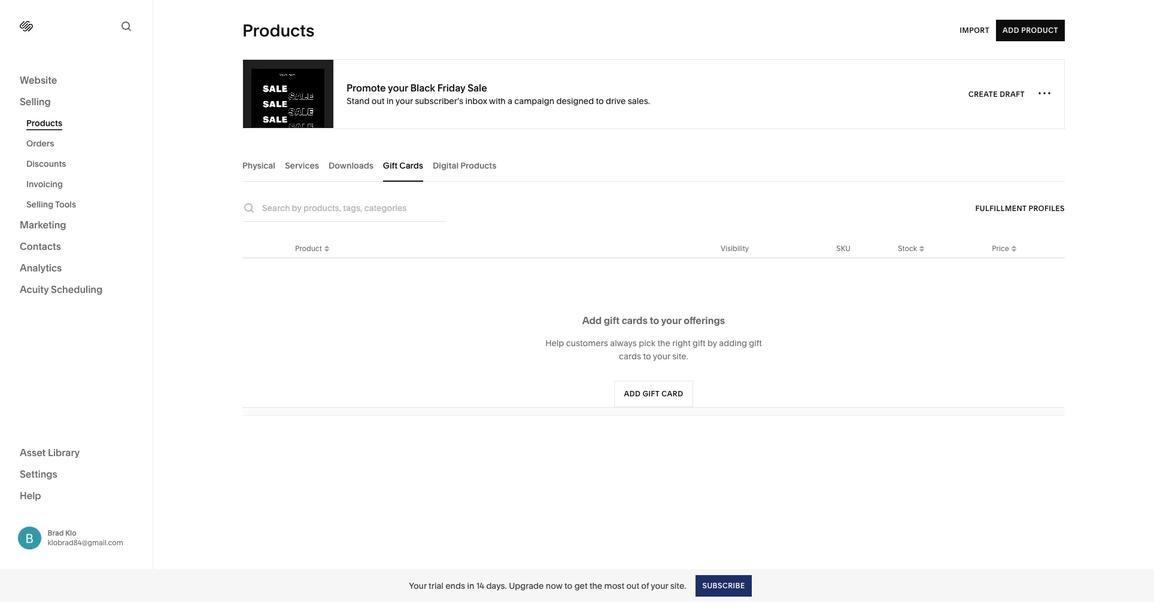 Task type: vqa. For each thing, say whether or not it's contained in the screenshot.
gift within the button
yes



Task type: describe. For each thing, give the bounding box(es) containing it.
trial
[[429, 581, 443, 592]]

your up right
[[661, 315, 682, 327]]

gift cards button
[[383, 149, 423, 182]]

your trial ends in 14 days. upgrade now to get the most out of your site.
[[409, 581, 686, 592]]

discounts
[[26, 159, 66, 169]]

products link
[[26, 113, 139, 133]]

0 horizontal spatial product
[[295, 244, 322, 253]]

digital products
[[433, 160, 496, 171]]

brad klo klobrad84@gmail.com
[[48, 529, 123, 548]]

marketing link
[[20, 218, 133, 233]]

a
[[508, 95, 512, 106]]

to up pick on the right of page
[[650, 315, 659, 327]]

add gift cards to your offerings
[[582, 315, 725, 327]]

customers
[[566, 338, 608, 349]]

acuity scheduling
[[20, 284, 102, 296]]

promote your black friday sale stand out in your subscriber's inbox with a campaign designed to drive sales.
[[347, 82, 650, 106]]

create draft button
[[968, 84, 1025, 105]]

analytics link
[[20, 262, 133, 276]]

marketing
[[20, 219, 66, 231]]

gift cards
[[383, 160, 423, 171]]

klobrad84@gmail.com
[[48, 539, 123, 548]]

ends
[[445, 581, 465, 592]]

selling for selling tools
[[26, 199, 53, 210]]

inbox
[[465, 95, 487, 106]]

0 horizontal spatial products
[[26, 118, 62, 129]]

sku
[[836, 244, 851, 253]]

1 vertical spatial site.
[[670, 581, 686, 592]]

downloads button
[[329, 149, 373, 182]]

product inside button
[[1021, 26, 1058, 35]]

profiles
[[1029, 204, 1065, 213]]

pick
[[639, 338, 656, 349]]

your inside "help customers always pick the right gift by adding gift cards to your site."
[[653, 351, 670, 362]]

discounts link
[[26, 154, 139, 174]]

right
[[672, 338, 691, 349]]

subscribe
[[702, 582, 745, 590]]

add gift card
[[624, 390, 683, 399]]

library
[[48, 447, 80, 459]]

1 vertical spatial in
[[467, 581, 474, 592]]

drive
[[606, 95, 626, 106]]

import
[[960, 26, 989, 35]]

of
[[641, 581, 649, 592]]

add for add gift cards to your offerings
[[582, 315, 602, 327]]

tab list containing physical
[[242, 149, 1065, 182]]

brad
[[48, 529, 64, 538]]

add for add product
[[1003, 26, 1019, 35]]

gift
[[383, 160, 398, 171]]

card
[[662, 390, 683, 399]]

contacts link
[[20, 240, 133, 254]]

selling tools link
[[26, 195, 139, 215]]

physical button
[[242, 149, 275, 182]]

orders
[[26, 138, 54, 149]]

help for help
[[20, 490, 41, 502]]

campaign
[[514, 95, 554, 106]]

subscriber's
[[415, 95, 463, 106]]

subscribe button
[[696, 576, 752, 597]]

selling for selling
[[20, 96, 51, 108]]

sales.
[[628, 95, 650, 106]]

stand
[[347, 95, 370, 106]]

tools
[[55, 199, 76, 210]]

your
[[409, 581, 427, 592]]

to inside promote your black friday sale stand out in your subscriber's inbox with a campaign designed to drive sales.
[[596, 95, 604, 106]]

upgrade
[[509, 581, 544, 592]]

asset library
[[20, 447, 80, 459]]

your down black on the left top of the page
[[395, 95, 413, 106]]

asset library link
[[20, 446, 133, 461]]

cards inside "help customers always pick the right gift by adding gift cards to your site."
[[619, 351, 641, 362]]

settings
[[20, 468, 57, 480]]

website
[[20, 74, 57, 86]]

add gift card button
[[614, 381, 693, 408]]

always
[[610, 338, 637, 349]]

analytics
[[20, 262, 62, 274]]

now
[[546, 581, 562, 592]]

cards
[[399, 160, 423, 171]]

gift right adding
[[749, 338, 762, 349]]

draft
[[1000, 89, 1025, 98]]

1 horizontal spatial out
[[626, 581, 639, 592]]

add product
[[1003, 26, 1058, 35]]

price
[[992, 244, 1009, 253]]

promote
[[347, 82, 386, 94]]



Task type: locate. For each thing, give the bounding box(es) containing it.
1 vertical spatial the
[[590, 581, 602, 592]]

your right 'of' in the right bottom of the page
[[651, 581, 668, 592]]

selling tools
[[26, 199, 76, 210]]

designed
[[556, 95, 594, 106]]

1 vertical spatial cards
[[619, 351, 641, 362]]

0 horizontal spatial help
[[20, 490, 41, 502]]

products inside button
[[460, 160, 496, 171]]

services
[[285, 160, 319, 171]]

acuity scheduling link
[[20, 283, 133, 297]]

your down pick on the right of page
[[653, 351, 670, 362]]

add inside add product button
[[1003, 26, 1019, 35]]

site.
[[672, 351, 688, 362], [670, 581, 686, 592]]

1 vertical spatial add
[[582, 315, 602, 327]]

0 vertical spatial products
[[242, 20, 314, 41]]

most
[[604, 581, 624, 592]]

1 vertical spatial product
[[295, 244, 322, 253]]

stock
[[898, 244, 917, 253]]

0 vertical spatial help
[[545, 338, 564, 349]]

asset
[[20, 447, 46, 459]]

your left black on the left top of the page
[[388, 82, 408, 94]]

to inside "help customers always pick the right gift by adding gift cards to your site."
[[643, 351, 651, 362]]

your
[[388, 82, 408, 94], [395, 95, 413, 106], [661, 315, 682, 327], [653, 351, 670, 362], [651, 581, 668, 592]]

products
[[242, 20, 314, 41], [26, 118, 62, 129], [460, 160, 496, 171]]

contacts
[[20, 241, 61, 253]]

help for help customers always pick the right gift by adding gift cards to your site.
[[545, 338, 564, 349]]

1 horizontal spatial products
[[242, 20, 314, 41]]

Search by products, tags, categories field
[[262, 202, 447, 215]]

1 vertical spatial selling
[[26, 199, 53, 210]]

black
[[410, 82, 435, 94]]

selling up the marketing
[[26, 199, 53, 210]]

settings link
[[20, 468, 133, 482]]

out left 'of' in the right bottom of the page
[[626, 581, 639, 592]]

out
[[372, 95, 385, 106], [626, 581, 639, 592]]

to left "drive" in the right top of the page
[[596, 95, 604, 106]]

out inside promote your black friday sale stand out in your subscriber's inbox with a campaign designed to drive sales.
[[372, 95, 385, 106]]

fulfillment
[[975, 204, 1027, 213]]

0 vertical spatial selling
[[20, 96, 51, 108]]

1 vertical spatial help
[[20, 490, 41, 502]]

selling inside selling tools "link"
[[26, 199, 53, 210]]

offerings
[[684, 315, 725, 327]]

0 vertical spatial site.
[[672, 351, 688, 362]]

add inside the add gift card button
[[624, 390, 641, 399]]

services button
[[285, 149, 319, 182]]

create
[[968, 89, 998, 98]]

0 horizontal spatial in
[[387, 95, 394, 106]]

1 horizontal spatial in
[[467, 581, 474, 592]]

2 horizontal spatial add
[[1003, 26, 1019, 35]]

invoicing link
[[26, 174, 139, 195]]

the
[[658, 338, 670, 349], [590, 581, 602, 592]]

help down settings
[[20, 490, 41, 502]]

friday
[[437, 82, 465, 94]]

digital
[[433, 160, 459, 171]]

gift up always
[[604, 315, 620, 327]]

add right "import"
[[1003, 26, 1019, 35]]

sale
[[468, 82, 487, 94]]

days.
[[486, 581, 507, 592]]

website link
[[20, 74, 133, 88]]

site. down right
[[672, 351, 688, 362]]

gift left card on the right bottom of page
[[643, 390, 660, 399]]

cards up always
[[622, 315, 648, 327]]

1 horizontal spatial add
[[624, 390, 641, 399]]

cards
[[622, 315, 648, 327], [619, 351, 641, 362]]

gift left by
[[693, 338, 705, 349]]

visibility
[[721, 244, 749, 253]]

0 vertical spatial the
[[658, 338, 670, 349]]

product
[[1021, 26, 1058, 35], [295, 244, 322, 253]]

add up customers
[[582, 315, 602, 327]]

add
[[1003, 26, 1019, 35], [582, 315, 602, 327], [624, 390, 641, 399]]

selling inside selling link
[[20, 96, 51, 108]]

in right stand
[[387, 95, 394, 106]]

add product button
[[996, 20, 1065, 41]]

0 vertical spatial cards
[[622, 315, 648, 327]]

0 vertical spatial out
[[372, 95, 385, 106]]

help link
[[20, 489, 41, 502]]

0 horizontal spatial out
[[372, 95, 385, 106]]

help inside "help customers always pick the right gift by adding gift cards to your site."
[[545, 338, 564, 349]]

help
[[545, 338, 564, 349], [20, 490, 41, 502]]

tab list
[[242, 149, 1065, 182]]

to
[[596, 95, 604, 106], [650, 315, 659, 327], [643, 351, 651, 362], [564, 581, 572, 592]]

the right get
[[590, 581, 602, 592]]

invoicing
[[26, 179, 63, 190]]

2 horizontal spatial products
[[460, 160, 496, 171]]

2 vertical spatial add
[[624, 390, 641, 399]]

scheduling
[[51, 284, 102, 296]]

0 horizontal spatial the
[[590, 581, 602, 592]]

1 vertical spatial products
[[26, 118, 62, 129]]

the inside "help customers always pick the right gift by adding gift cards to your site."
[[658, 338, 670, 349]]

out down promote
[[372, 95, 385, 106]]

site. right 'of' in the right bottom of the page
[[670, 581, 686, 592]]

selling link
[[20, 95, 133, 110]]

add left card on the right bottom of page
[[624, 390, 641, 399]]

help customers always pick the right gift by adding gift cards to your site.
[[545, 338, 762, 362]]

0 vertical spatial add
[[1003, 26, 1019, 35]]

with
[[489, 95, 506, 106]]

cards down always
[[619, 351, 641, 362]]

add for add gift card
[[624, 390, 641, 399]]

selling down website
[[20, 96, 51, 108]]

0 vertical spatial in
[[387, 95, 394, 106]]

acuity
[[20, 284, 49, 296]]

physical
[[242, 160, 275, 171]]

selling
[[20, 96, 51, 108], [26, 199, 53, 210]]

orders link
[[26, 133, 139, 154]]

gift
[[604, 315, 620, 327], [693, 338, 705, 349], [749, 338, 762, 349], [643, 390, 660, 399]]

gift inside button
[[643, 390, 660, 399]]

adding
[[719, 338, 747, 349]]

the right pick on the right of page
[[658, 338, 670, 349]]

help left customers
[[545, 338, 564, 349]]

downloads
[[329, 160, 373, 171]]

to down pick on the right of page
[[643, 351, 651, 362]]

1 horizontal spatial product
[[1021, 26, 1058, 35]]

1 horizontal spatial the
[[658, 338, 670, 349]]

in left 14 on the bottom left of the page
[[467, 581, 474, 592]]

digital products button
[[433, 149, 496, 182]]

klo
[[65, 529, 76, 538]]

import button
[[960, 20, 989, 41]]

site. inside "help customers always pick the right gift by adding gift cards to your site."
[[672, 351, 688, 362]]

1 vertical spatial out
[[626, 581, 639, 592]]

14
[[476, 581, 484, 592]]

1 horizontal spatial help
[[545, 338, 564, 349]]

dropdown icon image
[[322, 242, 331, 252], [917, 242, 927, 252], [1009, 242, 1019, 252], [322, 246, 331, 255], [917, 246, 927, 255], [1009, 246, 1019, 255]]

in inside promote your black friday sale stand out in your subscriber's inbox with a campaign designed to drive sales.
[[387, 95, 394, 106]]

2 vertical spatial products
[[460, 160, 496, 171]]

create draft
[[968, 89, 1025, 98]]

fulfillment profiles button
[[975, 198, 1065, 219]]

0 horizontal spatial add
[[582, 315, 602, 327]]

0 vertical spatial product
[[1021, 26, 1058, 35]]

by
[[707, 338, 717, 349]]

to left get
[[564, 581, 572, 592]]

get
[[574, 581, 588, 592]]

fulfillment profiles
[[975, 204, 1065, 213]]



